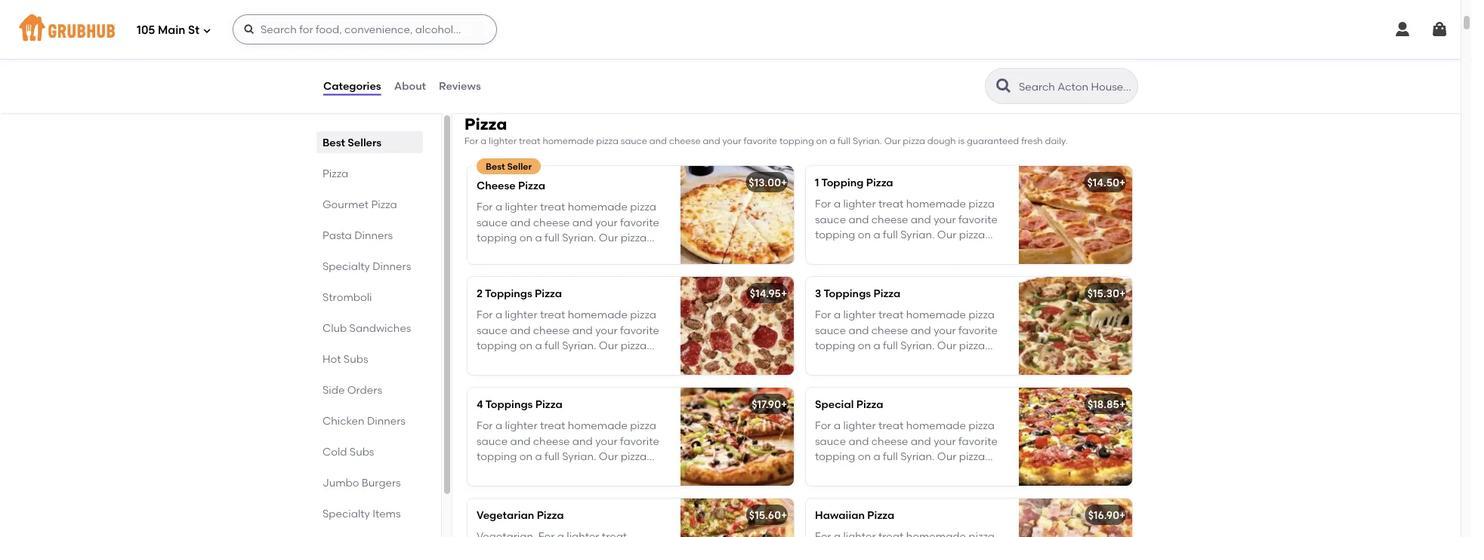 Task type: locate. For each thing, give the bounding box(es) containing it.
1 vertical spatial $14.50
[[1088, 176, 1120, 189]]

treat down 1 topping pizza
[[879, 198, 904, 210]]

st
[[188, 24, 199, 37]]

2 toppings pizza image
[[681, 277, 794, 375]]

$18.85 +
[[1088, 398, 1126, 411]]

topping up $13.00 +
[[780, 136, 814, 146]]

cheese for 3 toppings pizza
[[872, 324, 909, 337]]

full down 2 toppings pizza in the left of the page
[[545, 339, 560, 352]]

a
[[481, 136, 487, 146], [830, 136, 836, 146], [834, 198, 841, 210], [496, 201, 503, 213], [874, 228, 881, 241], [535, 231, 542, 244], [496, 309, 503, 322], [834, 309, 841, 322], [535, 339, 542, 352], [874, 339, 881, 352], [496, 420, 503, 433], [834, 420, 841, 433], [535, 450, 542, 463], [874, 450, 881, 463]]

stromboli
[[323, 291, 372, 304]]

subs inside hot subs tab
[[344, 353, 368, 366]]

full up 2 toppings pizza in the left of the page
[[545, 231, 560, 244]]

$13.00 +
[[749, 176, 788, 189]]

homemade for 2 toppings pizza
[[568, 309, 628, 322]]

0 horizontal spatial $13.00
[[479, 48, 511, 61]]

favorite
[[744, 136, 778, 146], [959, 213, 998, 226], [620, 216, 659, 229], [620, 324, 659, 337], [959, 324, 998, 337], [620, 435, 659, 448], [959, 435, 998, 448]]

treat for 4 toppings pizza
[[540, 420, 565, 433]]

1 topping pizza
[[815, 176, 894, 189]]

vegetarian pizza
[[477, 509, 564, 522]]

for a lighter treat homemade pizza sauce and cheese and your favorite topping on a full syrian. our pizza dough is guaranteed fresh daily. down 3 toppings pizza
[[815, 309, 998, 368]]

dinners down pasta dinners tab
[[373, 260, 411, 273]]

0 vertical spatial $13.00
[[479, 48, 511, 61]]

favorite for $17.90 +
[[620, 435, 659, 448]]

guaranteed up vegetarian pizza on the bottom left of page
[[523, 466, 584, 479]]

specialty for specialty items
[[323, 508, 370, 521]]

for down reviews button
[[465, 136, 479, 146]]

$13.00 up the reviews
[[479, 48, 511, 61]]

1 horizontal spatial svg image
[[1394, 20, 1412, 39]]

lighter down special pizza
[[844, 420, 876, 433]]

is for special pizza
[[851, 466, 859, 479]]

lighter for 3 toppings pizza
[[844, 309, 876, 322]]

cheese for 4 toppings pizza
[[533, 435, 570, 448]]

dough for 4 toppings pizza
[[477, 466, 510, 479]]

topping down topping
[[815, 228, 856, 241]]

pasta dinners
[[323, 229, 393, 242]]

for a lighter treat homemade pizza sauce and cheese and your favorite topping on a full syrian. our pizza dough is guaranteed fresh daily. down 2 toppings pizza in the left of the page
[[477, 309, 659, 368]]

dinners inside tab
[[367, 415, 406, 428]]

your for 3 toppings pizza
[[934, 324, 956, 337]]

dough
[[928, 136, 956, 146], [815, 244, 849, 256], [477, 247, 510, 259], [477, 355, 510, 368], [815, 355, 849, 368], [477, 466, 510, 479], [815, 466, 849, 479]]

treat down 2 toppings pizza in the left of the page
[[540, 309, 565, 322]]

guaranteed down search icon
[[967, 136, 1019, 146]]

pizza
[[521, 30, 548, 43], [465, 114, 507, 134], [323, 167, 348, 180], [866, 176, 894, 189], [518, 179, 546, 192], [371, 198, 397, 211], [535, 287, 562, 300], [874, 287, 901, 300], [536, 398, 563, 411], [857, 398, 884, 411], [537, 509, 564, 522], [868, 509, 895, 522]]

your
[[723, 136, 742, 146], [934, 213, 956, 226], [595, 216, 618, 229], [595, 324, 618, 337], [934, 324, 956, 337], [595, 435, 618, 448], [934, 435, 956, 448]]

topping down special
[[815, 450, 856, 463]]

topping down 3
[[815, 339, 856, 352]]

on down special pizza
[[858, 450, 871, 463]]

toppings right the 2
[[485, 287, 532, 300]]

pizza inside pizza for a lighter treat homemade pizza sauce and cheese and your favorite topping on a full syrian. our pizza dough is guaranteed fresh daily.
[[465, 114, 507, 134]]

+ for special pizza
[[1120, 398, 1126, 411]]

best left seller
[[486, 161, 505, 172]]

for a lighter treat homemade pizza sauce and cheese and your favorite topping on a full syrian. our pizza dough is guaranteed fresh daily. for special pizza
[[815, 420, 998, 479]]

guaranteed up special pizza
[[861, 355, 922, 368]]

full down 3 toppings pizza
[[883, 339, 898, 352]]

dough for 1 topping pizza
[[815, 244, 849, 256]]

2 toppings pizza
[[477, 287, 562, 300]]

topping down cheese pizza
[[477, 231, 517, 244]]

pizza tab
[[323, 165, 417, 181]]

$13.00
[[479, 48, 511, 61], [749, 176, 781, 189]]

4
[[477, 398, 483, 411]]

pizza inside cheese pizza $13.00 +
[[521, 30, 548, 43]]

toppings for 3
[[824, 287, 871, 300]]

for a lighter treat homemade pizza sauce and cheese and your favorite topping on a full syrian. our pizza dough is guaranteed fresh daily. down special pizza
[[815, 420, 998, 479]]

topping
[[780, 136, 814, 146], [815, 228, 856, 241], [477, 231, 517, 244], [477, 339, 517, 352], [815, 339, 856, 352], [477, 450, 517, 463], [815, 450, 856, 463]]

cheese for 1 topping pizza
[[872, 213, 909, 226]]

for
[[465, 136, 479, 146], [815, 198, 832, 210], [477, 201, 493, 213], [477, 309, 493, 322], [815, 309, 832, 322], [477, 420, 493, 433], [815, 420, 832, 433]]

homemade for 4 toppings pizza
[[568, 420, 628, 433]]

0 vertical spatial best
[[323, 136, 345, 149]]

search icon image
[[995, 77, 1013, 95]]

subs for cold subs
[[350, 446, 374, 459]]

cheese down best seller
[[477, 179, 516, 192]]

0 horizontal spatial best
[[323, 136, 345, 149]]

$18.85
[[1088, 398, 1120, 411]]

1 vertical spatial subs
[[350, 446, 374, 459]]

dinners up cold subs tab
[[367, 415, 406, 428]]

topping inside pizza for a lighter treat homemade pizza sauce and cheese and your favorite topping on a full syrian. our pizza dough is guaranteed fresh daily.
[[780, 136, 814, 146]]

syrian. for 3 toppings pizza
[[901, 339, 935, 352]]

cheese
[[669, 136, 701, 146], [872, 213, 909, 226], [533, 216, 570, 229], [533, 324, 570, 337], [872, 324, 909, 337], [533, 435, 570, 448], [872, 435, 909, 448]]

and
[[650, 136, 667, 146], [703, 136, 721, 146], [849, 213, 869, 226], [911, 213, 931, 226], [510, 216, 531, 229], [573, 216, 593, 229], [510, 324, 531, 337], [573, 324, 593, 337], [849, 324, 869, 337], [911, 324, 931, 337], [510, 435, 531, 448], [573, 435, 593, 448], [849, 435, 869, 448], [911, 435, 931, 448]]

toppings
[[485, 287, 532, 300], [824, 287, 871, 300], [486, 398, 533, 411]]

$16.90 +
[[1088, 509, 1126, 522]]

pasta dinners tab
[[323, 227, 417, 243]]

$15.30
[[1088, 287, 1120, 300]]

topping for 1 topping pizza
[[815, 228, 856, 241]]

lighter for 1 topping pizza
[[844, 198, 876, 210]]

lighter
[[489, 136, 517, 146], [844, 198, 876, 210], [505, 201, 538, 213], [505, 309, 538, 322], [844, 309, 876, 322], [505, 420, 538, 433], [844, 420, 876, 433]]

$14.50 for $14.50
[[818, 48, 850, 61]]

for a lighter treat homemade pizza sauce and cheese and your favorite topping on a full syrian. our pizza dough is guaranteed fresh daily. for 4 toppings pizza
[[477, 420, 659, 479]]

for down '4'
[[477, 420, 493, 433]]

guaranteed for 4 toppings pizza
[[523, 466, 584, 479]]

treat down special pizza
[[879, 420, 904, 433]]

your inside pizza for a lighter treat homemade pizza sauce and cheese and your favorite topping on a full syrian. our pizza dough is guaranteed fresh daily.
[[723, 136, 742, 146]]

svg image
[[202, 26, 212, 35]]

treat down cheese pizza
[[540, 201, 565, 213]]

hot
[[323, 353, 341, 366]]

is
[[958, 136, 965, 146], [851, 244, 859, 256], [513, 247, 520, 259], [513, 355, 520, 368], [851, 355, 859, 368], [513, 466, 520, 479], [851, 466, 859, 479]]

1 vertical spatial specialty
[[323, 508, 370, 521]]

treat down 3 toppings pizza
[[879, 309, 904, 322]]

pizza for a lighter treat homemade pizza sauce and cheese and your favorite topping on a full syrian. our pizza dough is guaranteed fresh daily.
[[465, 114, 1068, 146]]

+ inside cheese pizza $13.00 +
[[511, 48, 518, 61]]

lighter down cheese pizza
[[505, 201, 538, 213]]

about button
[[393, 59, 427, 113]]

+ for 2 toppings pizza
[[781, 287, 788, 300]]

sauce for cheese pizza
[[477, 216, 508, 229]]

specialty up stromboli
[[323, 260, 370, 273]]

best sellers
[[323, 136, 382, 149]]

$14.50 inside button
[[818, 48, 850, 61]]

$14.95 +
[[750, 287, 788, 300]]

$16.90
[[1088, 509, 1120, 522]]

homemade for special pizza
[[906, 420, 966, 433]]

+ for 3 toppings pizza
[[1120, 287, 1126, 300]]

sauce for 4 toppings pizza
[[477, 435, 508, 448]]

on up 1 on the top of the page
[[816, 136, 828, 146]]

on down 3 toppings pizza
[[858, 339, 871, 352]]

fresh for $17.90 +
[[586, 466, 611, 479]]

subs right hot
[[344, 353, 368, 366]]

homemade for 1 topping pizza
[[906, 198, 966, 210]]

105
[[137, 24, 155, 37]]

pasta
[[323, 229, 352, 242]]

club
[[323, 322, 347, 335]]

1
[[815, 176, 819, 189]]

cheese for cheese pizza
[[533, 216, 570, 229]]

is for 1 topping pizza
[[851, 244, 859, 256]]

lighter down 2 toppings pizza in the left of the page
[[505, 309, 538, 322]]

categories
[[323, 80, 381, 92]]

subs
[[344, 353, 368, 366], [350, 446, 374, 459]]

specialty
[[323, 260, 370, 273], [323, 508, 370, 521]]

best inside tab
[[323, 136, 345, 149]]

1 horizontal spatial $14.50
[[1088, 176, 1120, 189]]

main navigation navigation
[[0, 0, 1461, 59]]

guaranteed up hawaiian pizza
[[861, 466, 922, 479]]

4 toppings pizza
[[477, 398, 563, 411]]

$13.00 left 1 on the top of the page
[[749, 176, 781, 189]]

is for 3 toppings pizza
[[851, 355, 859, 368]]

0 vertical spatial $14.50
[[818, 48, 850, 61]]

1 specialty from the top
[[323, 260, 370, 273]]

0 horizontal spatial $14.50
[[818, 48, 850, 61]]

$14.95
[[750, 287, 781, 300]]

chicken
[[323, 415, 365, 428]]

your for cheese pizza
[[595, 216, 618, 229]]

syrian. inside pizza for a lighter treat homemade pizza sauce and cheese and your favorite topping on a full syrian. our pizza dough is guaranteed fresh daily.
[[853, 136, 882, 146]]

treat up seller
[[519, 136, 541, 146]]

svg image
[[1394, 20, 1412, 39], [1431, 20, 1449, 39], [243, 23, 255, 36]]

sauce
[[621, 136, 648, 146], [815, 213, 846, 226], [477, 216, 508, 229], [477, 324, 508, 337], [815, 324, 846, 337], [477, 435, 508, 448], [815, 435, 846, 448]]

topping down '4'
[[477, 450, 517, 463]]

cheese for cheese pizza $13.00 +
[[479, 30, 518, 43]]

full inside pizza for a lighter treat homemade pizza sauce and cheese and your favorite topping on a full syrian. our pizza dough is guaranteed fresh daily.
[[838, 136, 851, 146]]

0 vertical spatial cheese
[[479, 30, 518, 43]]

on down 1 topping pizza
[[858, 228, 871, 241]]

gourmet
[[323, 198, 369, 211]]

our for $14.95 +
[[599, 339, 618, 352]]

on down cheese pizza
[[520, 231, 533, 244]]

$14.50
[[818, 48, 850, 61], [1088, 176, 1120, 189]]

for down 1 on the top of the page
[[815, 198, 832, 210]]

about
[[394, 80, 426, 92]]

guaranteed up 2 toppings pizza in the left of the page
[[523, 247, 584, 259]]

sauce for special pizza
[[815, 435, 846, 448]]

jumbo
[[323, 477, 359, 490]]

subs inside cold subs tab
[[350, 446, 374, 459]]

treat for special pizza
[[879, 420, 904, 433]]

lighter down 4 toppings pizza
[[505, 420, 538, 433]]

full
[[838, 136, 851, 146], [883, 228, 898, 241], [545, 231, 560, 244], [545, 339, 560, 352], [883, 339, 898, 352], [545, 450, 560, 463], [883, 450, 898, 463]]

on down 2 toppings pizza in the left of the page
[[520, 339, 533, 352]]

for a lighter treat homemade pizza sauce and cheese and your favorite topping on a full syrian. our pizza dough is guaranteed fresh daily. down 4 toppings pizza
[[477, 420, 659, 479]]

hawaiian pizza image
[[1019, 499, 1133, 538]]

cheese inside cheese pizza $13.00 +
[[479, 30, 518, 43]]

lighter up best seller
[[489, 136, 517, 146]]

1 horizontal spatial $13.00
[[749, 176, 781, 189]]

$14.50 +
[[1088, 176, 1126, 189]]

0 vertical spatial subs
[[344, 353, 368, 366]]

specialty inside tab
[[323, 260, 370, 273]]

side
[[323, 384, 345, 397]]

best left sellers
[[323, 136, 345, 149]]

orders
[[347, 384, 382, 397]]

$13.00 inside cheese pizza $13.00 +
[[479, 48, 511, 61]]

for a lighter treat homemade pizza sauce and cheese and your favorite topping on a full syrian. our pizza dough is guaranteed fresh daily. for 3 toppings pizza
[[815, 309, 998, 368]]

for a lighter treat homemade pizza sauce and cheese and your favorite topping on a full syrian. our pizza dough is guaranteed fresh daily. for 1 topping pizza
[[815, 198, 998, 256]]

specialty inside tab
[[323, 508, 370, 521]]

our inside pizza for a lighter treat homemade pizza sauce and cheese and your favorite topping on a full syrian. our pizza dough is guaranteed fresh daily.
[[885, 136, 901, 146]]

homemade
[[543, 136, 594, 146], [906, 198, 966, 210], [568, 201, 628, 213], [568, 309, 628, 322], [906, 309, 966, 322], [568, 420, 628, 433], [906, 420, 966, 433]]

toppings right '4'
[[486, 398, 533, 411]]

cheese for special pizza
[[872, 435, 909, 448]]

daily. for $14.95 +
[[614, 355, 641, 368]]

for for 3 toppings pizza
[[815, 309, 832, 322]]

cheese up the reviews
[[479, 30, 518, 43]]

specialty down jumbo
[[323, 508, 370, 521]]

guaranteed inside pizza for a lighter treat homemade pizza sauce and cheese and your favorite topping on a full syrian. our pizza dough is guaranteed fresh daily.
[[967, 136, 1019, 146]]

full up topping
[[838, 136, 851, 146]]

lighter down 3 toppings pizza
[[844, 309, 876, 322]]

seller
[[507, 161, 532, 172]]

on down 4 toppings pizza
[[520, 450, 533, 463]]

subs right cold
[[350, 446, 374, 459]]

syrian. for cheese pizza
[[562, 231, 597, 244]]

treat down 4 toppings pizza
[[540, 420, 565, 433]]

4 toppings pizza image
[[681, 388, 794, 486]]

$15.60 +
[[749, 509, 788, 522]]

topping down the 2
[[477, 339, 517, 352]]

best
[[323, 136, 345, 149], [486, 161, 505, 172]]

2 vertical spatial dinners
[[367, 415, 406, 428]]

3
[[815, 287, 822, 300]]

topping for 2 toppings pizza
[[477, 339, 517, 352]]

syrian. for 2 toppings pizza
[[562, 339, 597, 352]]

lighter down 1 topping pizza
[[844, 198, 876, 210]]

items
[[373, 508, 401, 521]]

reviews
[[439, 80, 481, 92]]

special pizza image
[[1019, 388, 1133, 486]]

subs for hot subs
[[344, 353, 368, 366]]

for for 4 toppings pizza
[[477, 420, 493, 433]]

for down special
[[815, 420, 832, 433]]

our for $15.30 +
[[938, 339, 957, 352]]

vegetarian pizza image
[[681, 499, 794, 538]]

our
[[885, 136, 901, 146], [938, 228, 957, 241], [599, 231, 618, 244], [599, 339, 618, 352], [938, 339, 957, 352], [599, 450, 618, 463], [938, 450, 957, 463]]

toppings right 3
[[824, 287, 871, 300]]

guaranteed up 3 toppings pizza
[[861, 244, 922, 256]]

full down special pizza
[[883, 450, 898, 463]]

guaranteed
[[967, 136, 1019, 146], [861, 244, 922, 256], [523, 247, 584, 259], [523, 355, 584, 368], [861, 355, 922, 368], [523, 466, 584, 479], [861, 466, 922, 479]]

treat for 3 toppings pizza
[[879, 309, 904, 322]]

on for 4 toppings pizza
[[520, 450, 533, 463]]

cheese for 2 toppings pizza
[[533, 324, 570, 337]]

vegetarian
[[477, 509, 534, 522]]

2 specialty from the top
[[323, 508, 370, 521]]

fresh
[[1022, 136, 1043, 146], [925, 244, 950, 256], [586, 247, 611, 259], [586, 355, 611, 368], [925, 355, 950, 368], [586, 466, 611, 479], [925, 466, 950, 479]]

for a lighter treat homemade pizza sauce and cheese and your favorite topping on a full syrian. our pizza dough is guaranteed fresh daily.
[[815, 198, 998, 256], [477, 201, 659, 259], [477, 309, 659, 368], [815, 309, 998, 368], [477, 420, 659, 479], [815, 420, 998, 479]]

sandwiches
[[350, 322, 411, 335]]

cheese
[[479, 30, 518, 43], [477, 179, 516, 192]]

treat for 2 toppings pizza
[[540, 309, 565, 322]]

0 vertical spatial specialty
[[323, 260, 370, 273]]

full down 1 topping pizza
[[883, 228, 898, 241]]

for inside pizza for a lighter treat homemade pizza sauce and cheese and your favorite topping on a full syrian. our pizza dough is guaranteed fresh daily.
[[465, 136, 479, 146]]

Search Acton House Of Pizza search field
[[1018, 79, 1133, 94]]

dinners
[[354, 229, 393, 242], [373, 260, 411, 273], [367, 415, 406, 428]]

for for 2 toppings pizza
[[477, 309, 493, 322]]

homemade inside pizza for a lighter treat homemade pizza sauce and cheese and your favorite topping on a full syrian. our pizza dough is guaranteed fresh daily.
[[543, 136, 594, 146]]

for a lighter treat homemade pizza sauce and cheese and your favorite topping on a full syrian. our pizza dough is guaranteed fresh daily. down cheese pizza
[[477, 201, 659, 259]]

dough for 3 toppings pizza
[[815, 355, 849, 368]]

for a lighter treat homemade pizza sauce and cheese and your favorite topping on a full syrian. our pizza dough is guaranteed fresh daily. down 1 topping pizza
[[815, 198, 998, 256]]

105 main st
[[137, 24, 199, 37]]

lighter for 2 toppings pizza
[[505, 309, 538, 322]]

full down 4 toppings pizza
[[545, 450, 560, 463]]

daily.
[[1045, 136, 1068, 146], [952, 244, 979, 256], [614, 247, 641, 259], [614, 355, 641, 368], [952, 355, 979, 368], [614, 466, 641, 479], [952, 466, 979, 479]]

1 vertical spatial best
[[486, 161, 505, 172]]

1 vertical spatial dinners
[[373, 260, 411, 273]]

treat
[[519, 136, 541, 146], [879, 198, 904, 210], [540, 201, 565, 213], [540, 309, 565, 322], [879, 309, 904, 322], [540, 420, 565, 433], [879, 420, 904, 433]]

syrian.
[[853, 136, 882, 146], [901, 228, 935, 241], [562, 231, 597, 244], [562, 339, 597, 352], [901, 339, 935, 352], [562, 450, 597, 463], [901, 450, 935, 463]]

chicken dinners
[[323, 415, 406, 428]]

for down the 2
[[477, 309, 493, 322]]

favorite for $15.30 +
[[959, 324, 998, 337]]

+
[[511, 48, 518, 61], [781, 176, 788, 189], [1120, 176, 1126, 189], [781, 287, 788, 300], [1120, 287, 1126, 300], [781, 398, 788, 411], [1120, 398, 1126, 411], [781, 509, 788, 522], [1120, 509, 1126, 522]]

gourmet pizza tab
[[323, 196, 417, 212]]

on for 1 topping pizza
[[858, 228, 871, 241]]

guaranteed up 4 toppings pizza
[[523, 355, 584, 368]]

lighter for cheese pizza
[[505, 201, 538, 213]]

dinners up the specialty dinners tab on the left of page
[[354, 229, 393, 242]]

specialty for specialty dinners
[[323, 260, 370, 273]]

hawaiian pizza
[[815, 509, 895, 522]]

pizza
[[596, 136, 619, 146], [903, 136, 926, 146], [969, 198, 995, 210], [630, 201, 656, 213], [959, 228, 985, 241], [621, 231, 647, 244], [630, 309, 656, 322], [969, 309, 995, 322], [621, 339, 647, 352], [959, 339, 985, 352], [630, 420, 656, 433], [969, 420, 995, 433], [621, 450, 647, 463], [959, 450, 985, 463]]

for down cheese pizza
[[477, 201, 493, 213]]

on
[[816, 136, 828, 146], [858, 228, 871, 241], [520, 231, 533, 244], [520, 339, 533, 352], [858, 339, 871, 352], [520, 450, 533, 463], [858, 450, 871, 463]]

1 horizontal spatial best
[[486, 161, 505, 172]]

our for $17.90 +
[[599, 450, 618, 463]]

for down 3
[[815, 309, 832, 322]]

1 vertical spatial cheese
[[477, 179, 516, 192]]

favorite for $14.95 +
[[620, 324, 659, 337]]

0 vertical spatial dinners
[[354, 229, 393, 242]]



Task type: describe. For each thing, give the bounding box(es) containing it.
topping for 3 toppings pizza
[[815, 339, 856, 352]]

our for $18.85 +
[[938, 450, 957, 463]]

syrian. for 1 topping pizza
[[901, 228, 935, 241]]

cheese pizza
[[477, 179, 546, 192]]

full for 2 toppings pizza
[[545, 339, 560, 352]]

topping for special pizza
[[815, 450, 856, 463]]

for for cheese pizza
[[477, 201, 493, 213]]

$15.60
[[749, 509, 781, 522]]

for for special pizza
[[815, 420, 832, 433]]

for a lighter treat homemade pizza sauce and cheese and your favorite topping on a full syrian. our pizza dough is guaranteed fresh daily. for cheese pizza
[[477, 201, 659, 259]]

+ for 4 toppings pizza
[[781, 398, 788, 411]]

treat for 1 topping pizza
[[879, 198, 904, 210]]

gourmet pizza
[[323, 198, 397, 211]]

club sandwiches tab
[[323, 320, 417, 336]]

$15.30 +
[[1088, 287, 1126, 300]]

hot subs tab
[[323, 351, 417, 367]]

$14.50 for $14.50 +
[[1088, 176, 1120, 189]]

guaranteed for 2 toppings pizza
[[523, 355, 584, 368]]

on for cheese pizza
[[520, 231, 533, 244]]

+ for vegetarian pizza
[[781, 509, 788, 522]]

club sandwiches
[[323, 322, 411, 335]]

specialty items
[[323, 508, 401, 521]]

our for $14.50 +
[[938, 228, 957, 241]]

dinners for pasta dinners
[[354, 229, 393, 242]]

fresh for $15.30 +
[[925, 355, 950, 368]]

dough for cheese pizza
[[477, 247, 510, 259]]

full for 3 toppings pizza
[[883, 339, 898, 352]]

your for 2 toppings pizza
[[595, 324, 618, 337]]

specialty dinners
[[323, 260, 411, 273]]

guaranteed for 3 toppings pizza
[[861, 355, 922, 368]]

specialty dinners tab
[[323, 258, 417, 274]]

3 toppings pizza
[[815, 287, 901, 300]]

fresh for $14.95 +
[[586, 355, 611, 368]]

on for 3 toppings pizza
[[858, 339, 871, 352]]

topping for cheese pizza
[[477, 231, 517, 244]]

side orders
[[323, 384, 382, 397]]

daily. for $18.85 +
[[952, 466, 979, 479]]

0 horizontal spatial svg image
[[243, 23, 255, 36]]

stromboli tab
[[323, 289, 417, 305]]

daily. for $15.30 +
[[952, 355, 979, 368]]

your for 4 toppings pizza
[[595, 435, 618, 448]]

2
[[477, 287, 483, 300]]

your for 1 topping pizza
[[934, 213, 956, 226]]

Search for food, convenience, alcohol... search field
[[233, 14, 497, 45]]

is for cheese pizza
[[513, 247, 520, 259]]

cold
[[323, 446, 347, 459]]

topping
[[822, 176, 864, 189]]

full for 4 toppings pizza
[[545, 450, 560, 463]]

treat inside pizza for a lighter treat homemade pizza sauce and cheese and your favorite topping on a full syrian. our pizza dough is guaranteed fresh daily.
[[519, 136, 541, 146]]

2 horizontal spatial svg image
[[1431, 20, 1449, 39]]

side orders tab
[[323, 382, 417, 398]]

full for 1 topping pizza
[[883, 228, 898, 241]]

cheese pizza image
[[681, 166, 794, 264]]

topping for 4 toppings pizza
[[477, 450, 517, 463]]

cold subs
[[323, 446, 374, 459]]

main
[[158, 24, 185, 37]]

for for 1 topping pizza
[[815, 198, 832, 210]]

sauce for 3 toppings pizza
[[815, 324, 846, 337]]

dinners for chicken dinners
[[367, 415, 406, 428]]

cheese for cheese pizza
[[477, 179, 516, 192]]

favorite for $18.85 +
[[959, 435, 998, 448]]

best for best sellers
[[323, 136, 345, 149]]

categories button
[[323, 59, 382, 113]]

+ for hawaiian pizza
[[1120, 509, 1126, 522]]

is inside pizza for a lighter treat homemade pizza sauce and cheese and your favorite topping on a full syrian. our pizza dough is guaranteed fresh daily.
[[958, 136, 965, 146]]

hawaiian
[[815, 509, 865, 522]]

$17.90 +
[[752, 398, 788, 411]]

$14.50 button
[[806, 0, 1133, 80]]

homemade for 3 toppings pizza
[[906, 309, 966, 322]]

daily. inside pizza for a lighter treat homemade pizza sauce and cheese and your favorite topping on a full syrian. our pizza dough is guaranteed fresh daily.
[[1045, 136, 1068, 146]]

is for 2 toppings pizza
[[513, 355, 520, 368]]

sellers
[[348, 136, 382, 149]]

toppings for 4
[[486, 398, 533, 411]]

on for 2 toppings pizza
[[520, 339, 533, 352]]

burgers
[[362, 477, 401, 490]]

jumbo burgers tab
[[323, 475, 417, 491]]

fresh inside pizza for a lighter treat homemade pizza sauce and cheese and your favorite topping on a full syrian. our pizza dough is guaranteed fresh daily.
[[1022, 136, 1043, 146]]

is for 4 toppings pizza
[[513, 466, 520, 479]]

daily. for $14.50 +
[[952, 244, 979, 256]]

+ for 1 topping pizza
[[1120, 176, 1126, 189]]

homemade for cheese pizza
[[568, 201, 628, 213]]

syrian. for 4 toppings pizza
[[562, 450, 597, 463]]

reviews button
[[438, 59, 482, 113]]

$17.90
[[752, 398, 781, 411]]

dough inside pizza for a lighter treat homemade pizza sauce and cheese and your favorite topping on a full syrian. our pizza dough is guaranteed fresh daily.
[[928, 136, 956, 146]]

1 topping pizza image
[[1019, 166, 1133, 264]]

chicken dinners tab
[[323, 413, 417, 429]]

1 vertical spatial $13.00
[[749, 176, 781, 189]]

sauce inside pizza for a lighter treat homemade pizza sauce and cheese and your favorite topping on a full syrian. our pizza dough is guaranteed fresh daily.
[[621, 136, 648, 146]]

your for special pizza
[[934, 435, 956, 448]]

on inside pizza for a lighter treat homemade pizza sauce and cheese and your favorite topping on a full syrian. our pizza dough is guaranteed fresh daily.
[[816, 136, 828, 146]]

toppings for 2
[[485, 287, 532, 300]]

favorite for $14.50 +
[[959, 213, 998, 226]]

cheese inside pizza for a lighter treat homemade pizza sauce and cheese and your favorite topping on a full syrian. our pizza dough is guaranteed fresh daily.
[[669, 136, 701, 146]]

lighter inside pizza for a lighter treat homemade pizza sauce and cheese and your favorite topping on a full syrian. our pizza dough is guaranteed fresh daily.
[[489, 136, 517, 146]]

fresh for $14.50 +
[[925, 244, 950, 256]]

daily. for $17.90 +
[[614, 466, 641, 479]]

best sellers tab
[[323, 134, 417, 150]]

lighter for special pizza
[[844, 420, 876, 433]]

special
[[815, 398, 854, 411]]

treat for cheese pizza
[[540, 201, 565, 213]]

best for best seller
[[486, 161, 505, 172]]

sauce for 1 topping pizza
[[815, 213, 846, 226]]

guaranteed for cheese pizza
[[523, 247, 584, 259]]

full for cheese pizza
[[545, 231, 560, 244]]

special pizza
[[815, 398, 884, 411]]

lighter for 4 toppings pizza
[[505, 420, 538, 433]]

specialty items tab
[[323, 506, 417, 522]]

guaranteed for special pizza
[[861, 466, 922, 479]]

jumbo burgers
[[323, 477, 401, 490]]

syrian. for special pizza
[[901, 450, 935, 463]]

3 toppings pizza image
[[1019, 277, 1133, 375]]

cold subs tab
[[323, 444, 417, 460]]

fresh for $18.85 +
[[925, 466, 950, 479]]

favorite inside pizza for a lighter treat homemade pizza sauce and cheese and your favorite topping on a full syrian. our pizza dough is guaranteed fresh daily.
[[744, 136, 778, 146]]

dinners for specialty dinners
[[373, 260, 411, 273]]

hot subs
[[323, 353, 368, 366]]

cheese pizza $13.00 +
[[479, 30, 548, 61]]

full for special pizza
[[883, 450, 898, 463]]

guaranteed for 1 topping pizza
[[861, 244, 922, 256]]

best seller
[[486, 161, 532, 172]]

on for special pizza
[[858, 450, 871, 463]]



Task type: vqa. For each thing, say whether or not it's contained in the screenshot.
Japanese on the top of the page
no



